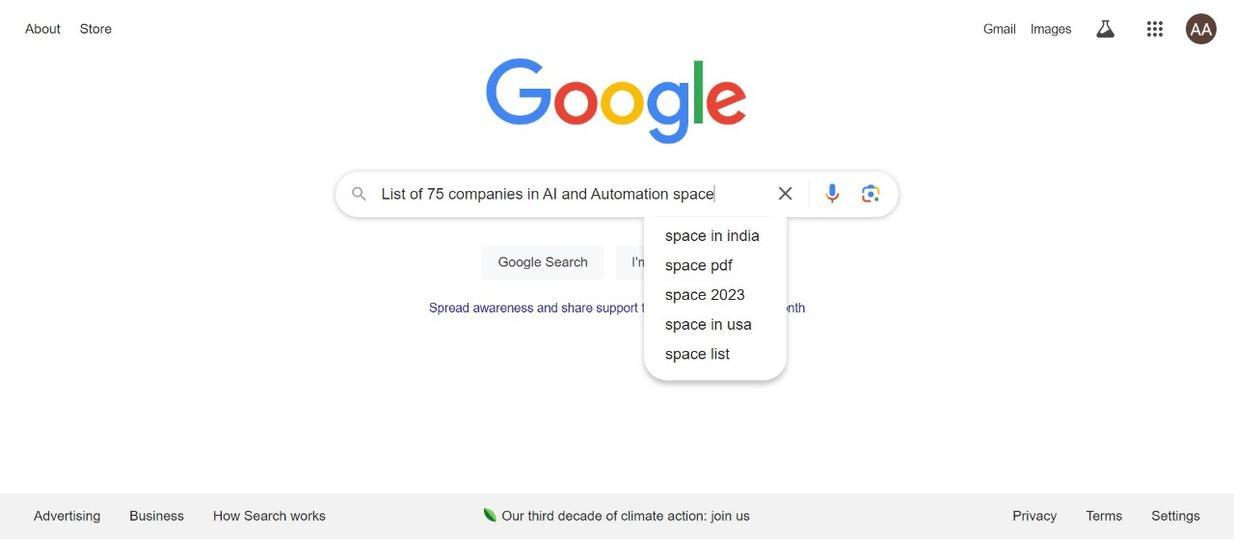 Task type: describe. For each thing, give the bounding box(es) containing it.
search labs image
[[1094, 17, 1118, 41]]

Search text field
[[382, 172, 763, 217]]



Task type: locate. For each thing, give the bounding box(es) containing it.
search by voice image
[[821, 182, 844, 205]]

None search field
[[19, 166, 1216, 380]]

list box
[[644, 221, 787, 369]]

google image
[[486, 58, 749, 147]]

search by image image
[[860, 182, 883, 205]]



Task type: vqa. For each thing, say whether or not it's contained in the screenshot.
list box
yes



